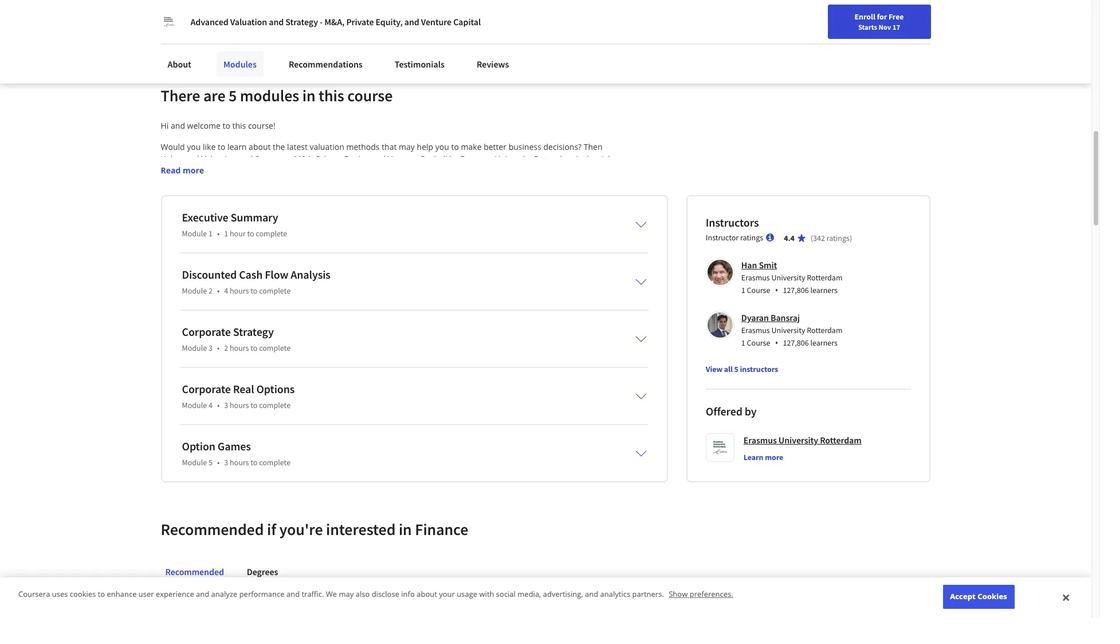 Task type: vqa. For each thing, say whether or not it's contained in the screenshot.
analysis.
yes



Task type: locate. For each thing, give the bounding box(es) containing it.
enroll
[[855, 11, 875, 22]]

2 horizontal spatial by
[[745, 404, 757, 419]]

and up 'alone,'
[[267, 238, 282, 249]]

2 module from the top
[[182, 286, 207, 296]]

0 horizontal spatial from
[[303, 226, 321, 236]]

0 vertical spatial venture
[[421, 16, 452, 28]]

0 vertical spatial about
[[249, 141, 271, 152]]

week up constrained
[[185, 442, 205, 453]]

1 vertical spatial finance
[[525, 202, 552, 212]]

0 vertical spatial valuation
[[230, 16, 267, 28]]

apply
[[473, 177, 493, 188]]

dyaran bansraj erasmus university rotterdam 1 course • 127,806 learners
[[741, 312, 843, 349]]

decisions down should
[[308, 346, 343, 357]]

module for executive summary
[[182, 228, 207, 239]]

1 vertical spatial from
[[303, 226, 321, 236]]

level:
[[201, 478, 222, 489]]

0 vertical spatial by
[[449, 153, 458, 164]]

venture inside the would you like to learn about the latest valuation methods that may help you to make better business decisions? then 'advanced valuation and strategy – m&a, private equity, and venture capital' by erasmus university rotterdam is the right course for you! this course is helpful for executives that need to value complete strategies and for all students interested in corporate finance and strategy. we present the latest tools and show you how to apply them! we will revolutionize your way of decision making, by extending static techniques from corporate finance with dynamic methods to quantify strategic thinking. traditionally, we assess the attractiveness of an investment as a mature business, where future cash flows mainly result from past decisions. but, in an ever-changing world, strategic decisions determine the firm's long-term success and market value. yet managers often have to consider these long-term implications using intuition and experience alone, with little guidance from structured, quantitative analysis. our treatment goes far beyond the use of standard valuation analysis. we introduce the expanded npv, which brings together dcf, real options, and game theory. thinking in terms of options, games, and adaptive strategies may help managers address strategic questions such as: how do you value a leveraged buyout? how can you value a high-tech venture with negative cash flows? when should you invest in new ventures in stages? how can you incorporate rival bidders in the analysis? the tools we provide can improve your decisions in business and in daily life. * who is this class for? we hope that our course appeals to (graduate) students in finance, economics, and business, as well as to high-ranking professionals and a general audience. this course is particularly interesting for venture capitalists, private equity investors, investment bankers, ceos, cfos, and those who aspire these affiliations. we offer this mooc at 3 levels: 1.executive summary: this 1-week module provides critical insights into the principles of corporate valuation and strategy. this is accessible for time-constrained executives and the general audience without any prior knowledge. 2. student level: this level involves an understanding of the technical details.  this level requires basic knowledge of concepts in corporate finance, e.g., the time value of money, financial statement analysis, capital structure, and the relation between risk and returns. learners of this level can skip week 1. 3. honors level (honors certificate): this level is challenging, engaging, and compelling to an intellectually rigorous student.
[[388, 153, 418, 164]]

all inside button
[[724, 364, 733, 375]]

0 vertical spatial decisions
[[532, 226, 567, 236]]

university down smit
[[772, 273, 805, 283]]

is left helpful
[[264, 165, 269, 176]]

3 module from the top
[[182, 343, 207, 353]]

1 vertical spatial social
[[496, 590, 516, 600]]

and
[[273, 14, 288, 26], [269, 16, 284, 28], [404, 16, 419, 28], [171, 120, 185, 131], [239, 153, 253, 164], [371, 153, 386, 164], [499, 165, 513, 176], [238, 177, 252, 188], [391, 177, 405, 188], [267, 238, 282, 249], [194, 250, 208, 261], [263, 286, 277, 297], [468, 286, 482, 297], [389, 346, 403, 357], [456, 382, 471, 393], [213, 394, 227, 405], [324, 406, 338, 417], [484, 442, 498, 453], [268, 454, 282, 465], [476, 502, 491, 513], [588, 502, 602, 513], [290, 550, 304, 561], [196, 590, 209, 600], [286, 590, 300, 600], [585, 590, 598, 600]]

1 horizontal spatial finance,
[[381, 382, 410, 393]]

0 vertical spatial corporate
[[182, 325, 231, 339]]

2 corporate from the top
[[182, 382, 231, 396]]

nov
[[879, 22, 891, 32]]

1 horizontal spatial options,
[[407, 286, 437, 297]]

complete inside corporate strategy module 3 • 2 hours to complete
[[259, 343, 291, 353]]

find your new career
[[927, 13, 999, 23]]

course down for?
[[228, 382, 253, 393]]

is down decisions?
[[576, 153, 582, 164]]

course!
[[248, 120, 275, 131]]

more for read more
[[183, 165, 204, 176]]

and down the our
[[213, 394, 227, 405]]

course inside han smit erasmus university rotterdam 1 course • 127,806 learners
[[747, 285, 770, 295]]

ratings down instructors
[[740, 232, 763, 243]]

compelling
[[306, 550, 347, 561]]

0 horizontal spatial general
[[236, 394, 264, 405]]

2
[[209, 286, 213, 296], [224, 343, 228, 353]]

between
[[538, 502, 570, 513]]

private up the present
[[316, 153, 342, 164]]

and right risk
[[588, 502, 602, 513]]

are
[[203, 85, 225, 106]]

0 vertical spatial 2
[[209, 286, 213, 296]]

to right need
[[392, 165, 399, 176]]

as
[[530, 214, 539, 224], [510, 382, 518, 393], [537, 382, 545, 393]]

is down level
[[197, 550, 203, 561]]

1 horizontal spatial investment
[[487, 214, 528, 224]]

from down apply on the left top
[[465, 202, 484, 212]]

complete up questions
[[259, 286, 291, 296]]

valuation up the present
[[310, 141, 344, 152]]

methods up need
[[346, 141, 380, 152]]

module down hope
[[182, 400, 207, 411]]

corporate inside corporate real options module 4 • 3 hours to complete
[[182, 382, 231, 396]]

technical
[[322, 490, 355, 501]]

student
[[170, 478, 199, 489]]

1 horizontal spatial valuation
[[354, 274, 389, 285]]

1 vertical spatial methods
[[161, 214, 194, 224]]

erasmus
[[460, 153, 493, 164], [741, 273, 770, 283], [741, 325, 770, 336], [744, 435, 777, 446]]

0 horizontal spatial about
[[249, 141, 271, 152]]

1 vertical spatial equity,
[[344, 153, 369, 164]]

1 vertical spatial high-
[[557, 382, 576, 393]]

how
[[445, 177, 461, 188]]

corporate for corporate real options
[[182, 382, 231, 396]]

to inside corporate strategy module 3 • 2 hours to complete
[[251, 343, 257, 353]]

who
[[363, 406, 379, 417]]

1 vertical spatial learners
[[810, 338, 838, 348]]

a up ventures
[[406, 298, 410, 309]]

strategic up "mainly"
[[239, 214, 271, 224]]

venture left capital
[[421, 16, 452, 28]]

for up the present
[[300, 165, 310, 176]]

recommended for recommended if you're interested in finance
[[161, 520, 264, 540]]

2 vertical spatial from
[[351, 250, 369, 261]]

experience inside the would you like to learn about the latest valuation methods that may help you to make better business decisions? then 'advanced valuation and strategy – m&a, private equity, and venture capital' by erasmus university rotterdam is the right course for you! this course is helpful for executives that need to value complete strategies and for all students interested in corporate finance and strategy. we present the latest tools and show you how to apply them! we will revolutionize your way of decision making, by extending static techniques from corporate finance with dynamic methods to quantify strategic thinking. traditionally, we assess the attractiveness of an investment as a mature business, where future cash flows mainly result from past decisions. but, in an ever-changing world, strategic decisions determine the firm's long-term success and market value. yet managers often have to consider these long-term implications using intuition and experience alone, with little guidance from structured, quantitative analysis. our treatment goes far beyond the use of standard valuation analysis. we introduce the expanded npv, which brings together dcf, real options, and game theory. thinking in terms of options, games, and adaptive strategies may help managers address strategic questions such as: how do you value a leveraged buyout? how can you value a high-tech venture with negative cash flows? when should you invest in new ventures in stages? how can you incorporate rival bidders in the analysis? the tools we provide can improve your decisions in business and in daily life. * who is this class for? we hope that our course appeals to (graduate) students in finance, economics, and business, as well as to high-ranking professionals and a general audience. this course is particularly interesting for venture capitalists, private equity investors, investment bankers, ceos, cfos, and those who aspire these affiliations. we offer this mooc at 3 levels: 1.executive summary: this 1-week module provides critical insights into the principles of corporate valuation and strategy. this is accessible for time-constrained executives and the general audience without any prior knowledge. 2. student level: this level involves an understanding of the technical details.  this level requires basic knowledge of concepts in corporate finance, e.g., the time value of money, financial statement analysis, capital structure, and the relation between risk and returns. learners of this level can skip week 1. 3. honors level (honors certificate): this level is challenging, engaging, and compelling to an intellectually rigorous student.
[[211, 250, 252, 261]]

5 module from the top
[[182, 458, 207, 468]]

may left the also
[[339, 590, 354, 600]]

more right learn on the bottom
[[765, 452, 783, 463]]

1 vertical spatial recommended
[[165, 567, 224, 578]]

strategy inside corporate strategy module 3 • 2 hours to complete
[[233, 325, 274, 339]]

testimonials
[[395, 58, 445, 70]]

complete inside corporate real options module 4 • 3 hours to complete
[[259, 400, 291, 411]]

2 inside corporate strategy module 3 • 2 hours to complete
[[224, 343, 228, 353]]

valuation inside the would you like to learn about the latest valuation methods that may help you to make better business decisions? then 'advanced valuation and strategy – m&a, private equity, and venture capital' by erasmus university rotterdam is the right course for you! this course is helpful for executives that need to value complete strategies and for all students interested in corporate finance and strategy. we present the latest tools and show you how to apply them! we will revolutionize your way of decision making, by extending static techniques from corporate finance with dynamic methods to quantify strategic thinking. traditionally, we assess the attractiveness of an investment as a mature business, where future cash flows mainly result from past decisions. but, in an ever-changing world, strategic decisions determine the firm's long-term success and market value. yet managers often have to consider these long-term implications using intuition and experience alone, with little guidance from structured, quantitative analysis. our treatment goes far beyond the use of standard valuation analysis. we introduce the expanded npv, which brings together dcf, real options, and game theory. thinking in terms of options, games, and adaptive strategies may help managers address strategic questions such as: how do you value a leveraged buyout? how can you value a high-tech venture with negative cash flows? when should you invest in new ventures in stages? how can you incorporate rival bidders in the analysis? the tools we provide can improve your decisions in business and in daily life. * who is this class for? we hope that our course appeals to (graduate) students in finance, economics, and business, as well as to high-ranking professionals and a general audience. this course is particularly interesting for venture capitalists, private equity investors, investment bankers, ceos, cfos, and those who aspire these affiliations. we offer this mooc at 3 levels: 1.executive summary: this 1-week module provides critical insights into the principles of corporate valuation and strategy. this is accessible for time-constrained executives and the general audience without any prior knowledge. 2. student level: this level involves an understanding of the technical details.  this level requires basic knowledge of concepts in corporate finance, e.g., the time value of money, financial statement analysis, capital structure, and the relation between risk and returns. learners of this level can skip week 1. 3. honors level (honors certificate): this level is challenging, engaging, and compelling to an intellectually rigorous student.
[[201, 153, 236, 164]]

1 horizontal spatial long-
[[499, 238, 517, 249]]

0 vertical spatial strategies
[[461, 165, 497, 176]]

level down student
[[178, 490, 195, 501]]

0 horizontal spatial we
[[197, 346, 208, 357]]

0 vertical spatial venture
[[161, 310, 190, 321]]

1 vertical spatial these
[[406, 406, 427, 417]]

share
[[180, 14, 202, 26]]

• inside discounted cash flow analysis module 2 • 4 hours to complete
[[217, 286, 220, 296]]

discounted
[[182, 267, 237, 282]]

1 vertical spatial private
[[316, 153, 342, 164]]

by right 'making,'
[[350, 202, 359, 212]]

capital
[[453, 16, 481, 28]]

treatment
[[177, 274, 215, 285]]

more for learn more
[[765, 452, 783, 463]]

complete inside the would you like to learn about the latest valuation methods that may help you to make better business decisions? then 'advanced valuation and strategy – m&a, private equity, and venture capital' by erasmus university rotterdam is the right course for you! this course is helpful for executives that need to value complete strategies and for all students interested in corporate finance and strategy. we present the latest tools and show you how to apply them! we will revolutionize your way of decision making, by extending static techniques from corporate finance with dynamic methods to quantify strategic thinking. traditionally, we assess the attractiveness of an investment as a mature business, where future cash flows mainly result from past decisions. but, in an ever-changing world, strategic decisions determine the firm's long-term success and market value. yet managers often have to consider these long-term implications using intuition and experience alone, with little guidance from structured, quantitative analysis. our treatment goes far beyond the use of standard valuation analysis. we introduce the expanded npv, which brings together dcf, real options, and game theory. thinking in terms of options, games, and adaptive strategies may help managers address strategic questions such as: how do you value a leveraged buyout? how can you value a high-tech venture with negative cash flows? when should you invest in new ventures in stages? how can you incorporate rival bidders in the analysis? the tools we provide can improve your decisions in business and in daily life. * who is this class for? we hope that our course appeals to (graduate) students in finance, economics, and business, as well as to high-ranking professionals and a general audience. this course is particularly interesting for venture capitalists, private equity investors, investment bankers, ceos, cfos, and those who aspire these affiliations. we offer this mooc at 3 levels: 1.executive summary: this 1-week module provides critical insights into the principles of corporate valuation and strategy. this is accessible for time-constrained executives and the general audience without any prior knowledge. 2. student level: this level involves an understanding of the technical details.  this level requires basic knowledge of concepts in corporate finance, e.g., the time value of money, financial statement analysis, capital structure, and the relation between risk and returns. learners of this level can skip week 1. 3. honors level (honors certificate): this level is challenging, engaging, and compelling to an intellectually rigorous student.
[[424, 165, 458, 176]]

options,
[[230, 286, 261, 297], [407, 286, 437, 297]]

learn more
[[744, 452, 783, 463]]

learners
[[192, 514, 225, 525]]

0 horizontal spatial finance,
[[161, 502, 190, 513]]

• up address
[[217, 286, 220, 296]]

money,
[[274, 502, 302, 513]]

show preferences. link
[[669, 590, 733, 600]]

recommended down e.g.,
[[161, 520, 264, 540]]

methods down will
[[161, 214, 194, 224]]

corporate inside corporate strategy module 3 • 2 hours to complete
[[182, 325, 231, 339]]

students down decisions?
[[539, 165, 572, 176]]

1 corporate from the top
[[182, 325, 231, 339]]

latest
[[287, 141, 308, 152], [348, 177, 369, 188]]

week
[[185, 442, 205, 453], [304, 514, 324, 525]]

complete inside option games module 5 • 3 hours to complete
[[259, 458, 291, 468]]

engaging,
[[252, 550, 288, 561]]

m&a, inside the would you like to learn about the latest valuation methods that may help you to make better business decisions? then 'advanced valuation and strategy – m&a, private equity, and venture capital' by erasmus university rotterdam is the right course for you! this course is helpful for executives that need to value complete strategies and for all students interested in corporate finance and strategy. we present the latest tools and show you how to apply them! we will revolutionize your way of decision making, by extending static techniques from corporate finance with dynamic methods to quantify strategic thinking. traditionally, we assess the attractiveness of an investment as a mature business, where future cash flows mainly result from past decisions. but, in an ever-changing world, strategic decisions determine the firm's long-term success and market value. yet managers often have to consider these long-term implications using intuition and experience alone, with little guidance from structured, quantitative analysis. our treatment goes far beyond the use of standard valuation analysis. we introduce the expanded npv, which brings together dcf, real options, and game theory. thinking in terms of options, games, and adaptive strategies may help managers address strategic questions such as: how do you value a leveraged buyout? how can you value a high-tech venture with negative cash flows? when should you invest in new ventures in stages? how can you incorporate rival bidders in the analysis? the tools we provide can improve your decisions in business and in daily life. * who is this class for? we hope that our course appeals to (graduate) students in finance, economics, and business, as well as to high-ranking professionals and a general audience. this course is particularly interesting for venture capitalists, private equity investors, investment bankers, ceos, cfos, and those who aspire these affiliations. we offer this mooc at 3 levels: 1.executive summary: this 1-week module provides critical insights into the principles of corporate valuation and strategy. this is accessible for time-constrained executives and the general audience without any prior knowledge. 2. student level: this level involves an understanding of the technical details.  this level requires basic knowledge of concepts in corporate finance, e.g., the time value of money, financial statement analysis, capital structure, and the relation between risk and returns. learners of this level can skip week 1. 3. honors level (honors certificate): this level is challenging, engaging, and compelling to an intellectually rigorous student.
[[294, 153, 314, 164]]

erasmus up learn more button
[[744, 435, 777, 446]]

1 learners from the top
[[810, 285, 838, 295]]

audience.
[[266, 394, 302, 405]]

recommended inside button
[[165, 567, 224, 578]]

0 vertical spatial social
[[223, 14, 245, 26]]

1 for executive
[[224, 228, 228, 239]]

0 horizontal spatial 4
[[209, 400, 213, 411]]

0 vertical spatial private
[[346, 16, 374, 28]]

1 horizontal spatial executives
[[313, 165, 352, 176]]

han smit erasmus university rotterdam 1 course • 127,806 learners
[[741, 259, 843, 297]]

corporate
[[182, 325, 231, 339], [182, 382, 231, 396]]

analysis. down consider
[[462, 250, 493, 261]]

2 learners from the top
[[810, 338, 838, 348]]

strategy inside the would you like to learn about the latest valuation methods that may help you to make better business decisions? then 'advanced valuation and strategy – m&a, private equity, and venture capital' by erasmus university rotterdam is the right course for you! this course is helpful for executives that need to value complete strategies and for all students interested in corporate finance and strategy. we present the latest tools and show you how to apply them! we will revolutionize your way of decision making, by extending static techniques from corporate finance with dynamic methods to quantify strategic thinking. traditionally, we assess the attractiveness of an investment as a mature business, where future cash flows mainly result from past decisions. but, in an ever-changing world, strategic decisions determine the firm's long-term success and market value. yet managers often have to consider these long-term implications using intuition and experience alone, with little guidance from structured, quantitative analysis. our treatment goes far beyond the use of standard valuation analysis. we introduce the expanded npv, which brings together dcf, real options, and game theory. thinking in terms of options, games, and adaptive strategies may help managers address strategic questions such as: how do you value a leveraged buyout? how can you value a high-tech venture with negative cash flows? when should you invest in new ventures in stages? how can you incorporate rival bidders in the analysis? the tools we provide can improve your decisions in business and in daily life. * who is this class for? we hope that our course appeals to (graduate) students in finance, economics, and business, as well as to high-ranking professionals and a general audience. this course is particularly interesting for venture capitalists, private equity investors, investment bankers, ceos, cfos, and those who aspire these affiliations. we offer this mooc at 3 levels: 1.executive summary: this 1-week module provides critical insights into the principles of corporate valuation and strategy. this is accessible for time-constrained executives and the general audience without any prior knowledge. 2. student level: this level involves an understanding of the technical details.  this level requires basic knowledge of concepts in corporate finance, e.g., the time value of money, financial statement analysis, capital structure, and the relation between risk and returns. learners of this level can skip week 1. 3. honors level (honors certificate): this level is challenging, engaging, and compelling to an intellectually rigorous student.
[[255, 153, 286, 164]]

2 hours from the top
[[230, 343, 249, 353]]

2 term from the left
[[517, 238, 535, 249]]

2 vertical spatial 5
[[209, 458, 213, 468]]

module down executive
[[182, 228, 207, 239]]

127,806 inside dyaran bansraj erasmus university rotterdam 1 course • 127,806 learners
[[783, 338, 809, 348]]

2 for corporate
[[224, 343, 228, 353]]

strategies
[[461, 165, 497, 176], [519, 286, 555, 297]]

0 vertical spatial equity,
[[376, 16, 403, 28]]

• down smit
[[775, 284, 778, 297]]

0 horizontal spatial decisions
[[308, 346, 343, 357]]

0 horizontal spatial venture
[[388, 153, 418, 164]]

1 horizontal spatial interested
[[574, 165, 612, 176]]

options, up leveraged at the left of the page
[[407, 286, 437, 297]]

career
[[977, 13, 999, 23]]

1 horizontal spatial general
[[299, 454, 327, 465]]

right
[[598, 153, 616, 164]]

prior
[[411, 454, 429, 465]]

insights
[[298, 442, 327, 453]]

venture up bidders
[[161, 310, 190, 321]]

• inside option games module 5 • 3 hours to complete
[[217, 458, 220, 468]]

address
[[200, 298, 230, 309]]

advertising,
[[543, 590, 583, 600]]

may down which at the top right of page
[[557, 286, 573, 297]]

finance,
[[381, 382, 410, 393], [161, 502, 190, 513]]

5 for are
[[229, 85, 237, 106]]

127,806 for han smit
[[783, 285, 809, 295]]

1 term from the left
[[217, 238, 235, 249]]

interested inside the would you like to learn about the latest valuation methods that may help you to make better business decisions? then 'advanced valuation and strategy – m&a, private equity, and venture capital' by erasmus university rotterdam is the right course for you! this course is helpful for executives that need to value complete strategies and for all students interested in corporate finance and strategy. we present the latest tools and show you how to apply them! we will revolutionize your way of decision making, by extending static techniques from corporate finance with dynamic methods to quantify strategic thinking. traditionally, we assess the attractiveness of an investment as a mature business, where future cash flows mainly result from past decisions. but, in an ever-changing world, strategic decisions determine the firm's long-term success and market value. yet managers often have to consider these long-term implications using intuition and experience alone, with little guidance from structured, quantitative analysis. our treatment goes far beyond the use of standard valuation analysis. we introduce the expanded npv, which brings together dcf, real options, and game theory. thinking in terms of options, games, and adaptive strategies may help managers address strategic questions such as: how do you value a leveraged buyout? how can you value a high-tech venture with negative cash flows? when should you invest in new ventures in stages? how can you incorporate rival bidders in the analysis? the tools we provide can improve your decisions in business and in daily life. * who is this class for? we hope that our course appeals to (graduate) students in finance, economics, and business, as well as to high-ranking professionals and a general audience. this course is particularly interesting for venture capitalists, private equity investors, investment bankers, ceos, cfos, and those who aspire these affiliations. we offer this mooc at 3 levels: 1.executive summary: this 1-week module provides critical insights into the principles of corporate valuation and strategy. this is accessible for time-constrained executives and the general audience without any prior knowledge. 2. student level: this level involves an understanding of the technical details.  this level requires basic knowledge of concepts in corporate finance, e.g., the time value of money, financial statement analysis, capital structure, and the relation between risk and returns. learners of this level can skip week 1. 3. honors level (honors certificate): this level is challenging, engaging, and compelling to an intellectually rigorous student.
[[574, 165, 612, 176]]

equity, inside the would you like to learn about the latest valuation methods that may help you to make better business decisions? then 'advanced valuation and strategy – m&a, private equity, and venture capital' by erasmus university rotterdam is the right course for you! this course is helpful for executives that need to value complete strategies and for all students interested in corporate finance and strategy. we present the latest tools and show you how to apply them! we will revolutionize your way of decision making, by extending static techniques from corporate finance with dynamic methods to quantify strategic thinking. traditionally, we assess the attractiveness of an investment as a mature business, where future cash flows mainly result from past decisions. but, in an ever-changing world, strategic decisions determine the firm's long-term success and market value. yet managers often have to consider these long-term implications using intuition and experience alone, with little guidance from structured, quantitative analysis. our treatment goes far beyond the use of standard valuation analysis. we introduce the expanded npv, which brings together dcf, real options, and game theory. thinking in terms of options, games, and adaptive strategies may help managers address strategic questions such as: how do you value a leveraged buyout? how can you value a high-tech venture with negative cash flows? when should you invest in new ventures in stages? how can you incorporate rival bidders in the analysis? the tools we provide can improve your decisions in business and in daily life. * who is this class for? we hope that our course appeals to (graduate) students in finance, economics, and business, as well as to high-ranking professionals and a general audience. this course is particularly interesting for venture capitalists, private equity investors, investment bankers, ceos, cfos, and those who aspire these affiliations. we offer this mooc at 3 levels: 1.executive summary: this 1-week module provides critical insights into the principles of corporate valuation and strategy. this is accessible for time-constrained executives and the general audience without any prior knowledge. 2. student level: this level involves an understanding of the technical details.  this level requires basic knowledge of concepts in corporate finance, e.g., the time value of money, financial statement analysis, capital structure, and the relation between risk and returns. learners of this level can skip week 1. 3. honors level (honors certificate): this level is challenging, engaging, and compelling to an intellectually rigorous student.
[[344, 153, 369, 164]]

would
[[161, 141, 185, 152]]

finance, up particularly
[[381, 382, 410, 393]]

2 vertical spatial valuation
[[447, 442, 482, 453]]

summary
[[231, 210, 278, 224]]

1 vertical spatial decisions
[[308, 346, 343, 357]]

valuation
[[230, 16, 267, 28], [201, 153, 236, 164]]

module inside option games module 5 • 3 hours to complete
[[182, 458, 207, 468]]

private inside the would you like to learn about the latest valuation methods that may help you to make better business decisions? then 'advanced valuation and strategy – m&a, private equity, and venture capital' by erasmus university rotterdam is the right course for you! this course is helpful for executives that need to value complete strategies and for all students interested in corporate finance and strategy. we present the latest tools and show you how to apply them! we will revolutionize your way of decision making, by extending static techniques from corporate finance with dynamic methods to quantify strategic thinking. traditionally, we assess the attractiveness of an investment as a mature business, where future cash flows mainly result from past decisions. but, in an ever-changing world, strategic decisions determine the firm's long-term success and market value. yet managers often have to consider these long-term implications using intuition and experience alone, with little guidance from structured, quantitative analysis. our treatment goes far beyond the use of standard valuation analysis. we introduce the expanded npv, which brings together dcf, real options, and game theory. thinking in terms of options, games, and adaptive strategies may help managers address strategic questions such as: how do you value a leveraged buyout? how can you value a high-tech venture with negative cash flows? when should you invest in new ventures in stages? how can you incorporate rival bidders in the analysis? the tools we provide can improve your decisions in business and in daily life. * who is this class for? we hope that our course appeals to (graduate) students in finance, economics, and business, as well as to high-ranking professionals and a general audience. this course is particularly interesting for venture capitalists, private equity investors, investment bankers, ceos, cfos, and those who aspire these affiliations. we offer this mooc at 3 levels: 1.executive summary: this 1-week module provides critical insights into the principles of corporate valuation and strategy. this is accessible for time-constrained executives and the general audience without any prior knowledge. 2. student level: this level involves an understanding of the technical details.  this level requires basic knowledge of concepts in corporate finance, e.g., the time value of money, financial statement analysis, capital structure, and the relation between risk and returns. learners of this level can skip week 1. 3. honors level (honors certificate): this level is challenging, engaging, and compelling to an intellectually rigorous student.
[[316, 153, 342, 164]]

partners.
[[632, 590, 664, 600]]

1 vertical spatial students
[[337, 382, 370, 393]]

1 vertical spatial interested
[[326, 520, 396, 540]]

1 127,806 from the top
[[783, 285, 809, 295]]

business
[[509, 141, 541, 152], [354, 346, 387, 357]]

1 horizontal spatial 2
[[224, 343, 228, 353]]

and right the "media"
[[273, 14, 288, 26]]

3 down the our
[[224, 400, 228, 411]]

module
[[182, 228, 207, 239], [182, 286, 207, 296], [182, 343, 207, 353], [182, 400, 207, 411], [182, 458, 207, 468]]

mooc
[[522, 406, 547, 417]]

learners inside han smit erasmus university rotterdam 1 course • 127,806 learners
[[810, 285, 838, 295]]

market
[[284, 238, 311, 249]]

you up capital'
[[435, 141, 449, 152]]

module inside corporate real options module 4 • 3 hours to complete
[[182, 400, 207, 411]]

1 vertical spatial investment
[[199, 406, 241, 417]]

1 vertical spatial tools
[[177, 346, 195, 357]]

0 horizontal spatial more
[[183, 165, 204, 176]]

capital
[[411, 502, 436, 513]]

cookies
[[70, 590, 96, 600]]

• inside dyaran bansraj erasmus university rotterdam 1 course • 127,806 learners
[[775, 337, 778, 349]]

0 vertical spatial 5
[[229, 85, 237, 106]]

to right hour at the left of page
[[247, 228, 254, 239]]

erasmus down make
[[460, 153, 493, 164]]

that
[[382, 141, 397, 152], [354, 165, 369, 176], [196, 382, 211, 393]]

recommendations link
[[282, 52, 369, 77]]

then
[[584, 141, 603, 152]]

rotterdam inside han smit erasmus university rotterdam 1 course • 127,806 learners
[[807, 273, 843, 283]]

and left show
[[391, 177, 405, 188]]

the down knowledge
[[493, 502, 505, 513]]

option games module 5 • 3 hours to complete
[[182, 439, 291, 468]]

strategy. down helpful
[[254, 177, 287, 188]]

strategic
[[239, 214, 271, 224], [498, 226, 530, 236], [232, 298, 264, 309]]

about inside the would you like to learn about the latest valuation methods that may help you to make better business decisions? then 'advanced valuation and strategy – m&a, private equity, and venture capital' by erasmus university rotterdam is the right course for you! this course is helpful for executives that need to value complete strategies and for all students interested in corporate finance and strategy. we present the latest tools and show you how to apply them! we will revolutionize your way of decision making, by extending static techniques from corporate finance with dynamic methods to quantify strategic thinking. traditionally, we assess the attractiveness of an investment as a mature business, where future cash flows mainly result from past decisions. but, in an ever-changing world, strategic decisions determine the firm's long-term success and market value. yet managers often have to consider these long-term implications using intuition and experience alone, with little guidance from structured, quantitative analysis. our treatment goes far beyond the use of standard valuation analysis. we introduce the expanded npv, which brings together dcf, real options, and game theory. thinking in terms of options, games, and adaptive strategies may help managers address strategic questions such as: how do you value a leveraged buyout? how can you value a high-tech venture with negative cash flows? when should you invest in new ventures in stages? how can you incorporate rival bidders in the analysis? the tools we provide can improve your decisions in business and in daily life. * who is this class for? we hope that our course appeals to (graduate) students in finance, economics, and business, as well as to high-ranking professionals and a general audience. this course is particularly interesting for venture capitalists, private equity investors, investment bankers, ceos, cfos, and those who aspire these affiliations. we offer this mooc at 3 levels: 1.executive summary: this 1-week module provides critical insights into the principles of corporate valuation and strategy. this is accessible for time-constrained executives and the general audience without any prior knowledge. 2. student level: this level involves an understanding of the technical details.  this level requires basic knowledge of concepts in corporate finance, e.g., the time value of money, financial statement analysis, capital structure, and the relation between risk and returns. learners of this level can skip week 1. 3. honors level (honors certificate): this level is challenging, engaging, and compelling to an intellectually rigorous student.
[[249, 141, 271, 152]]

this down capitalists,
[[506, 406, 520, 417]]

module inside corporate strategy module 3 • 2 hours to complete
[[182, 343, 207, 353]]

0 vertical spatial we
[[358, 214, 368, 224]]

and up them!
[[499, 165, 513, 176]]

learn more button
[[744, 452, 783, 463]]

we left offer
[[472, 406, 484, 417]]

by right capital'
[[449, 153, 458, 164]]

corporate down negative
[[182, 325, 231, 339]]

0 vertical spatial recommended
[[161, 520, 264, 540]]

view
[[706, 364, 723, 375]]

course up those
[[322, 394, 347, 405]]

module inside executive summary module 1 • 1 hour to complete
[[182, 228, 207, 239]]

• down the analysis?
[[217, 343, 220, 353]]

course down 'han smit' link
[[747, 285, 770, 295]]

0 horizontal spatial by
[[350, 202, 359, 212]]

None search field
[[163, 7, 438, 30]]

a down for?
[[229, 394, 234, 405]]

3 inside the would you like to learn about the latest valuation methods that may help you to make better business decisions? then 'advanced valuation and strategy – m&a, private equity, and venture capital' by erasmus university rotterdam is the right course for you! this course is helpful for executives that need to value complete strategies and for all students interested in corporate finance and strategy. we present the latest tools and show you how to apply them! we will revolutionize your way of decision making, by extending static techniques from corporate finance with dynamic methods to quantify strategic thinking. traditionally, we assess the attractiveness of an investment as a mature business, where future cash flows mainly result from past decisions. but, in an ever-changing world, strategic decisions determine the firm's long-term success and market value. yet managers often have to consider these long-term implications using intuition and experience alone, with little guidance from structured, quantitative analysis. our treatment goes far beyond the use of standard valuation analysis. we introduce the expanded npv, which brings together dcf, real options, and game theory. thinking in terms of options, games, and adaptive strategies may help managers address strategic questions such as: how do you value a leveraged buyout? how can you value a high-tech venture with negative cash flows? when should you invest in new ventures in stages? how can you incorporate rival bidders in the analysis? the tools we provide can improve your decisions in business and in daily life. * who is this class for? we hope that our course appeals to (graduate) students in finance, economics, and business, as well as to high-ranking professionals and a general audience. this course is particularly interesting for venture capitalists, private equity investors, investment bankers, ceos, cfos, and those who aspire these affiliations. we offer this mooc at 3 levels: 1.executive summary: this 1-week module provides critical insights into the principles of corporate valuation and strategy. this is accessible for time-constrained executives and the general audience without any prior knowledge. 2. student level: this level involves an understanding of the technical details.  this level requires basic knowledge of concepts in corporate finance, e.g., the time value of money, financial statement analysis, capital structure, and the relation between risk and returns. learners of this level can skip week 1. 3. honors level (honors certificate): this level is challenging, engaging, and compelling to an intellectually rigorous student.
[[558, 406, 563, 417]]

4 inside discounted cash flow analysis module 2 • 4 hours to complete
[[224, 286, 228, 296]]

0 vertical spatial experience
[[211, 250, 252, 261]]

decisions up the implications
[[532, 226, 567, 236]]

0 vertical spatial executives
[[313, 165, 352, 176]]

recommendation tabs tab list
[[161, 558, 931, 588]]

high-
[[562, 298, 581, 309], [557, 382, 576, 393]]

corporate
[[170, 177, 207, 188], [486, 202, 523, 212], [408, 442, 445, 453], [576, 490, 613, 501]]

erasmus university rotterdam image
[[161, 14, 177, 30]]

week down financial
[[304, 514, 324, 525]]

course for dyaran
[[747, 338, 770, 348]]

1 vertical spatial week
[[304, 514, 324, 525]]

han smit image
[[708, 260, 733, 285]]

1 inside dyaran bansraj erasmus university rotterdam 1 course • 127,806 learners
[[741, 338, 745, 348]]

general up bankers,
[[236, 394, 264, 405]]

1 inside han smit erasmus university rotterdam 1 course • 127,806 learners
[[741, 285, 745, 295]]

4 module from the top
[[182, 400, 207, 411]]

1 vertical spatial by
[[350, 202, 359, 212]]

that up need
[[382, 141, 397, 152]]

1 horizontal spatial business
[[509, 141, 541, 152]]

equity,
[[376, 16, 403, 28], [344, 153, 369, 164]]

5 for all
[[734, 364, 739, 375]]

1 hours from the top
[[230, 286, 249, 296]]

2 down the analysis?
[[224, 343, 228, 353]]

complete down options
[[259, 400, 291, 411]]

yet
[[337, 238, 349, 249]]

1 horizontal spatial 5
[[229, 85, 237, 106]]

learners
[[810, 285, 838, 295], [810, 338, 838, 348]]

those
[[340, 406, 361, 417]]

127,806
[[783, 285, 809, 295], [783, 338, 809, 348]]

2 course from the top
[[747, 338, 770, 348]]

0 vertical spatial may
[[399, 141, 415, 152]]

1 vertical spatial more
[[765, 452, 783, 463]]

intellectually
[[370, 550, 417, 561]]

5 down the module
[[209, 458, 213, 468]]

may up show
[[399, 141, 415, 152]]

structure,
[[438, 502, 474, 513]]

these
[[476, 238, 496, 249], [406, 406, 427, 417]]

1 vertical spatial all
[[724, 364, 733, 375]]

and left analyze at the left of page
[[196, 590, 209, 600]]

0 horizontal spatial these
[[406, 406, 427, 417]]

1 horizontal spatial m&a,
[[324, 16, 345, 28]]

and up the summary
[[238, 177, 252, 188]]

4 hours from the top
[[230, 458, 249, 468]]

1 vertical spatial executives
[[227, 454, 266, 465]]

managers down decisions.
[[351, 238, 388, 249]]

0 vertical spatial 127,806
[[783, 285, 809, 295]]

to up future
[[196, 214, 204, 224]]

1 module from the top
[[182, 228, 207, 239]]

decisions.
[[341, 226, 378, 236]]

127,806 inside han smit erasmus university rotterdam 1 course • 127,806 learners
[[783, 285, 809, 295]]

social
[[223, 14, 245, 26], [496, 590, 516, 600]]

cash left flows?
[[244, 310, 261, 321]]

3 hours from the top
[[230, 400, 249, 411]]

module for corporate strategy
[[182, 343, 207, 353]]

analyze
[[211, 590, 237, 600]]

127,806 for dyaran bansraj
[[783, 338, 809, 348]]

0 horizontal spatial venture
[[161, 310, 190, 321]]

2 for discounted
[[209, 286, 213, 296]]

involves
[[197, 490, 227, 501]]

dyaran
[[741, 312, 769, 324]]

tools down need
[[371, 177, 389, 188]]

corporate for corporate strategy
[[182, 325, 231, 339]]

2 127,806 from the top
[[783, 338, 809, 348]]

you left how
[[429, 177, 443, 188]]

hope
[[175, 382, 194, 393]]

games,
[[439, 286, 466, 297]]

recommended for recommended
[[165, 567, 224, 578]]

0 horizontal spatial investment
[[199, 406, 241, 417]]

3 right at
[[558, 406, 563, 417]]

0 vertical spatial from
[[465, 202, 484, 212]]

complete
[[424, 165, 458, 176], [256, 228, 287, 239], [259, 286, 291, 296], [259, 343, 291, 353], [259, 400, 291, 411], [259, 458, 291, 468]]

0 vertical spatial tools
[[371, 177, 389, 188]]

1 horizontal spatial these
[[476, 238, 496, 249]]

3 inside corporate real options module 4 • 3 hours to complete
[[224, 400, 228, 411]]

the up the game
[[279, 274, 292, 285]]

course inside dyaran bansraj erasmus university rotterdam 1 course • 127,806 learners
[[747, 338, 770, 348]]

0 vertical spatial strategy
[[285, 16, 318, 28]]

that left the our
[[196, 382, 211, 393]]

1 course from the top
[[747, 285, 770, 295]]

experience
[[211, 250, 252, 261], [156, 590, 194, 600]]

1 vertical spatial about
[[417, 590, 437, 600]]

5 inside view all 5 instructors button
[[734, 364, 739, 375]]

hour
[[230, 228, 246, 239]]

1 horizontal spatial cash
[[244, 310, 261, 321]]

2 inside discounted cash flow analysis module 2 • 4 hours to complete
[[209, 286, 213, 296]]

executives
[[313, 165, 352, 176], [227, 454, 266, 465]]

we up decisions.
[[358, 214, 368, 224]]

learners inside dyaran bansraj erasmus university rotterdam 1 course • 127,806 learners
[[810, 338, 838, 348]]

1 horizontal spatial experience
[[211, 250, 252, 261]]

high- up rival
[[562, 298, 581, 309]]

0 horizontal spatial cash
[[211, 226, 229, 236]]

equity, up testimonials
[[376, 16, 403, 28]]

2 long- from the left
[[499, 238, 517, 249]]

0 horizontal spatial long-
[[198, 238, 217, 249]]

module down option
[[182, 458, 207, 468]]

firm's
[[175, 238, 196, 249]]

guidance
[[315, 250, 349, 261]]

executive summary module 1 • 1 hour to complete
[[182, 210, 287, 239]]

(
[[811, 233, 813, 243]]

17
[[893, 22, 900, 32]]

from
[[465, 202, 484, 212], [303, 226, 321, 236], [351, 250, 369, 261]]

we down *
[[161, 382, 173, 393]]

knowledge.
[[431, 454, 474, 465]]

way
[[259, 202, 274, 212]]

1 horizontal spatial venture
[[456, 394, 485, 405]]

valuation down like
[[201, 153, 236, 164]]

0 horizontal spatial 2
[[209, 286, 213, 296]]



Task type: describe. For each thing, give the bounding box(es) containing it.
certificate):
[[252, 538, 293, 549]]

module
[[207, 442, 235, 453]]

1 horizontal spatial strategy.
[[500, 442, 532, 453]]

1 horizontal spatial students
[[539, 165, 572, 176]]

1 vertical spatial venture
[[456, 394, 485, 405]]

0 vertical spatial week
[[185, 442, 205, 453]]

accessible
[[560, 442, 597, 453]]

rotterdam inside the would you like to learn about the latest valuation methods that may help you to make better business decisions? then 'advanced valuation and strategy – m&a, private equity, and venture capital' by erasmus university rotterdam is the right course for you! this course is helpful for executives that need to value complete strategies and for all students interested in corporate finance and strategy. we present the latest tools and show you how to apply them! we will revolutionize your way of decision making, by extending static techniques from corporate finance with dynamic methods to quantify strategic thinking. traditionally, we assess the attractiveness of an investment as a mature business, where future cash flows mainly result from past decisions. but, in an ever-changing world, strategic decisions determine the firm's long-term success and market value. yet managers often have to consider these long-term implications using intuition and experience alone, with little guidance from structured, quantitative analysis. our treatment goes far beyond the use of standard valuation analysis. we introduce the expanded npv, which brings together dcf, real options, and game theory. thinking in terms of options, games, and adaptive strategies may help managers address strategic questions such as: how do you value a leveraged buyout? how can you value a high-tech venture with negative cash flows? when should you invest in new ventures in stages? how can you incorporate rival bidders in the analysis? the tools we provide can improve your decisions in business and in daily life. * who is this class for? we hope that our course appeals to (graduate) students in finance, economics, and business, as well as to high-ranking professionals and a general audience. this course is particularly interesting for venture capitalists, private equity investors, investment bankers, ceos, cfos, and those who aspire these affiliations. we offer this mooc at 3 levels: 1.executive summary: this 1-week module provides critical insights into the principles of corporate valuation and strategy. this is accessible for time-constrained executives and the general audience without any prior knowledge. 2. student level: this level involves an understanding of the technical details.  this level requires basic knowledge of concepts in corporate finance, e.g., the time value of money, financial statement analysis, capital structure, and the relation between risk and returns. learners of this level can skip week 1. 3. honors level (honors certificate): this level is challenging, engaging, and compelling to an intellectually rigorous student.
[[534, 153, 574, 164]]

and down you're
[[290, 550, 304, 561]]

value.
[[313, 238, 335, 249]]

hours inside discounted cash flow analysis module 2 • 4 hours to complete
[[230, 286, 249, 296]]

helpful
[[271, 165, 298, 176]]

an up world,
[[475, 214, 484, 224]]

level down understanding on the bottom
[[253, 514, 270, 525]]

complete inside discounted cash flow analysis module 2 • 4 hours to complete
[[259, 286, 291, 296]]

to up audience.
[[287, 382, 294, 393]]

an up have
[[406, 226, 416, 236]]

ever-
[[418, 226, 437, 236]]

for up affiliations.
[[443, 394, 454, 405]]

a up incorporate
[[555, 298, 560, 309]]

hi
[[161, 120, 169, 131]]

relation
[[507, 502, 536, 513]]

• inside corporate strategy module 3 • 2 hours to complete
[[217, 343, 220, 353]]

1 horizontal spatial strategies
[[519, 286, 555, 297]]

a left mature
[[541, 214, 545, 224]]

them!
[[496, 177, 517, 188]]

erasmus inside han smit erasmus university rotterdam 1 course • 127,806 learners
[[741, 273, 770, 283]]

bidders
[[161, 322, 189, 333]]

and down beyond
[[263, 286, 277, 297]]

your left usage
[[439, 590, 455, 600]]

342
[[813, 233, 825, 243]]

2 horizontal spatial valuation
[[447, 442, 482, 453]]

terms
[[374, 286, 395, 297]]

0 horizontal spatial executives
[[227, 454, 266, 465]]

1 for dyaran
[[741, 338, 745, 348]]

invest
[[355, 310, 377, 321]]

we down helpful
[[289, 177, 301, 188]]

stages?
[[450, 310, 477, 321]]

erasmus university rotterdam link
[[744, 434, 862, 447]]

media
[[247, 14, 271, 26]]

and right review in the top of the page
[[404, 16, 419, 28]]

1 vertical spatial business
[[354, 346, 387, 357]]

1 vertical spatial strategic
[[498, 226, 530, 236]]

you down expanded
[[517, 298, 531, 309]]

there are 5 modules in this course
[[161, 85, 393, 106]]

2 horizontal spatial from
[[465, 202, 484, 212]]

value down understanding on the bottom
[[243, 502, 263, 513]]

is up those
[[349, 394, 355, 405]]

2 options, from the left
[[407, 286, 437, 297]]

our
[[161, 274, 175, 285]]

it
[[204, 14, 210, 26]]

your right find
[[944, 13, 959, 23]]

we left will
[[161, 202, 173, 212]]

for right accessible at the bottom right
[[599, 442, 610, 453]]

you left invest
[[339, 310, 353, 321]]

course down recommendations
[[347, 85, 393, 106]]

1 horizontal spatial from
[[351, 250, 369, 261]]

0 vertical spatial general
[[236, 394, 264, 405]]

level down honors
[[178, 550, 195, 561]]

this up learn
[[232, 120, 246, 131]]

0 horizontal spatial finance
[[209, 177, 236, 188]]

of up world,
[[465, 214, 473, 224]]

(graduate)
[[296, 382, 335, 393]]

university up learn more button
[[779, 435, 818, 446]]

of up theory. on the left top of page
[[309, 274, 317, 285]]

with down market
[[279, 250, 295, 261]]

0 vertical spatial high-
[[562, 298, 581, 309]]

this up time-
[[161, 442, 176, 453]]

0 horizontal spatial performance
[[239, 590, 285, 600]]

corporate up risk
[[576, 490, 613, 501]]

to up quantitative
[[432, 238, 440, 249]]

an up time
[[229, 490, 239, 501]]

incorporate
[[530, 310, 574, 321]]

your left the -
[[299, 14, 316, 26]]

and up buyout?
[[468, 286, 482, 297]]

accept
[[950, 592, 976, 602]]

an left intellectually
[[359, 550, 368, 561]]

3 inside option games module 5 • 3 hours to complete
[[224, 458, 228, 468]]

often
[[390, 238, 410, 249]]

corporate up prior
[[408, 442, 445, 453]]

0 vertical spatial these
[[476, 238, 496, 249]]

of down time
[[228, 514, 235, 525]]

0 vertical spatial strategy.
[[254, 177, 287, 188]]

this down 3.
[[161, 550, 176, 561]]

complete inside executive summary module 1 • 1 hour to complete
[[256, 228, 287, 239]]

implications
[[537, 238, 583, 249]]

value up new
[[384, 298, 404, 309]]

this down recommendations link
[[319, 85, 344, 106]]

beyond
[[249, 274, 277, 285]]

we up leveraged at the left of the page
[[425, 274, 437, 285]]

offered
[[706, 404, 743, 419]]

to right cookies
[[98, 590, 105, 600]]

mature
[[547, 214, 575, 224]]

0 horizontal spatial analysis.
[[391, 274, 423, 285]]

should
[[312, 310, 337, 321]]

1 options, from the left
[[230, 286, 261, 297]]

the down critical
[[284, 454, 296, 465]]

1 vertical spatial may
[[557, 286, 573, 297]]

1 horizontal spatial social
[[496, 590, 516, 600]]

for left 'you!' in the top of the page
[[188, 165, 199, 176]]

how right stages? at left
[[480, 310, 497, 321]]

dyaran bansraj image
[[708, 313, 733, 338]]

of down understanding on the bottom
[[265, 502, 272, 513]]

1 vertical spatial managers
[[161, 298, 198, 309]]

intuition
[[161, 250, 192, 261]]

all inside the would you like to learn about the latest valuation methods that may help you to make better business decisions? then 'advanced valuation and strategy – m&a, private equity, and venture capital' by erasmus university rotterdam is the right course for you! this course is helpful for executives that need to value complete strategies and for all students interested in corporate finance and strategy. we present the latest tools and show you how to apply them! we will revolutionize your way of decision making, by extending static techniques from corporate finance with dynamic methods to quantify strategic thinking. traditionally, we assess the attractiveness of an investment as a mature business, where future cash flows mainly result from past decisions. but, in an ever-changing world, strategic decisions determine the firm's long-term success and market value. yet managers often have to consider these long-term implications using intuition and experience alone, with little guidance from structured, quantitative analysis. our treatment goes far beyond the use of standard valuation analysis. we introduce the expanded npv, which brings together dcf, real options, and game theory. thinking in terms of options, games, and adaptive strategies may help managers address strategic questions such as: how do you value a leveraged buyout? how can you value a high-tech venture with negative cash flows? when should you invest in new ventures in stages? how can you incorporate rival bidders in the analysis? the tools we provide can improve your decisions in business and in daily life. * who is this class for? we hope that our course appeals to (graduate) students in finance, economics, and business, as well as to high-ranking professionals and a general audience. this course is particularly interesting for venture capitalists, private equity investors, investment bankers, ceos, cfos, and those who aspire these affiliations. we offer this mooc at 3 levels: 1.executive summary: this 1-week module provides critical insights into the principles of corporate valuation and strategy. this is accessible for time-constrained executives and the general audience without any prior knowledge. 2. student level: this level involves an understanding of the technical details.  this level requires basic knowledge of concepts in corporate finance, e.g., the time value of money, financial statement analysis, capital structure, and the relation between risk and returns. learners of this level can skip week 1. 3. honors level (honors certificate): this level is challenging, engaging, and compelling to an intellectually rigorous student.
[[528, 165, 537, 176]]

1 vertical spatial we
[[197, 346, 208, 357]]

to inside discounted cash flow analysis module 2 • 4 hours to complete
[[251, 286, 257, 296]]

and up affiliations.
[[456, 382, 471, 393]]

0 vertical spatial performance
[[318, 14, 367, 26]]

0 horizontal spatial help
[[417, 141, 433, 152]]

testimonials link
[[388, 52, 451, 77]]

free
[[889, 11, 904, 22]]

1 vertical spatial experience
[[156, 590, 194, 600]]

this down time
[[237, 514, 251, 525]]

reviews
[[477, 58, 509, 70]]

success
[[237, 238, 265, 249]]

little
[[297, 250, 313, 261]]

of up any
[[399, 442, 406, 453]]

and down offer
[[484, 442, 498, 453]]

learn
[[744, 452, 763, 463]]

1 long- from the left
[[198, 238, 217, 249]]

course down learn
[[236, 165, 261, 176]]

0 vertical spatial strategic
[[239, 214, 271, 224]]

to right how
[[463, 177, 471, 188]]

for inside enroll for free starts nov 17
[[877, 11, 887, 22]]

hours inside option games module 5 • 3 hours to complete
[[230, 458, 249, 468]]

instructors
[[706, 215, 759, 230]]

this up analysis,
[[388, 490, 403, 501]]

hours inside corporate strategy module 3 • 2 hours to complete
[[230, 343, 249, 353]]

this left accessible at the bottom right
[[534, 442, 550, 453]]

concepts
[[531, 490, 565, 501]]

module inside discounted cash flow analysis module 2 • 4 hours to complete
[[182, 286, 207, 296]]

1 for han
[[741, 285, 745, 295]]

disclose
[[372, 590, 399, 600]]

0 horizontal spatial interested
[[326, 520, 396, 540]]

1 vertical spatial cash
[[244, 310, 261, 321]]

structured,
[[371, 250, 413, 261]]

and left traffic.
[[286, 590, 300, 600]]

determine
[[569, 226, 608, 236]]

2 vertical spatial strategic
[[232, 298, 264, 309]]

user
[[139, 590, 154, 600]]

to inside corporate real options module 4 • 3 hours to complete
[[251, 400, 257, 411]]

han smit link
[[741, 259, 777, 271]]

0 horizontal spatial students
[[337, 382, 370, 393]]

time
[[224, 502, 241, 513]]

aspire
[[381, 406, 404, 417]]

1 horizontal spatial we
[[358, 214, 368, 224]]

with up mature
[[554, 202, 570, 212]]

0 horizontal spatial tools
[[177, 346, 195, 357]]

read
[[161, 165, 181, 176]]

1 vertical spatial help
[[575, 286, 592, 297]]

–
[[288, 153, 292, 164]]

traditionally,
[[307, 214, 356, 224]]

0 horizontal spatial ratings
[[740, 232, 763, 243]]

the up helpful
[[273, 141, 285, 152]]

risk
[[573, 502, 586, 513]]

4 inside corporate real options module 4 • 3 hours to complete
[[209, 400, 213, 411]]

0 horizontal spatial methods
[[161, 214, 194, 224]]

capitalists,
[[487, 394, 526, 405]]

1 horizontal spatial equity,
[[376, 16, 403, 28]]

1 vertical spatial latest
[[348, 177, 369, 188]]

for up them!
[[516, 165, 526, 176]]

( 342 ratings )
[[811, 233, 852, 243]]

levels:
[[565, 406, 588, 417]]

learn
[[227, 141, 247, 152]]

enroll for free starts nov 17
[[855, 11, 904, 32]]

0 vertical spatial analysis.
[[462, 250, 493, 261]]

offer
[[486, 406, 504, 417]]

details.
[[357, 490, 384, 501]]

-
[[320, 16, 323, 28]]

0 vertical spatial valuation
[[310, 141, 344, 152]]

0 horizontal spatial latest
[[287, 141, 308, 152]]

this right 'you!' in the top of the page
[[219, 165, 234, 176]]

level
[[199, 538, 218, 549]]

the down involves
[[209, 502, 222, 513]]

corporate down them!
[[486, 202, 523, 212]]

such
[[305, 298, 322, 309]]

erasmus inside the would you like to learn about the latest valuation methods that may help you to make better business decisions? then 'advanced valuation and strategy – m&a, private equity, and venture capital' by erasmus university rotterdam is the right course for you! this course is helpful for executives that need to value complete strategies and for all students interested in corporate finance and strategy. we present the latest tools and show you how to apply them! we will revolutionize your way of decision making, by extending static techniques from corporate finance with dynamic methods to quantify strategic thinking. traditionally, we assess the attractiveness of an investment as a mature business, where future cash flows mainly result from past decisions. but, in an ever-changing world, strategic decisions determine the firm's long-term success and market value. yet managers often have to consider these long-term implications using intuition and experience alone, with little guidance from structured, quantitative analysis. our treatment goes far beyond the use of standard valuation analysis. we introduce the expanded npv, which brings together dcf, real options, and game theory. thinking in terms of options, games, and adaptive strategies may help managers address strategic questions such as: how do you value a leveraged buyout? how can you value a high-tech venture with negative cash flows? when should you invest in new ventures in stages? how can you incorporate rival bidders in the analysis? the tools we provide can improve your decisions in business and in daily life. * who is this class for? we hope that our course appeals to (graduate) students in finance, economics, and business, as well as to high-ranking professionals and a general audience. this course is particularly interesting for venture capitalists, private equity investors, investment bankers, ceos, cfos, and those who aspire these affiliations. we offer this mooc at 3 levels: 1.executive summary: this 1-week module provides critical insights into the principles of corporate valuation and strategy. this is accessible for time-constrained executives and the general audience without any prior knowledge. 2. student level: this level involves an understanding of the technical details.  this level requires basic knowledge of concepts in corporate finance, e.g., the time value of money, financial statement analysis, capital structure, and the relation between risk and returns. learners of this level can skip week 1. 3. honors level (honors certificate): this level is challenging, engaging, and compelling to an intellectually rigorous student.
[[460, 153, 493, 164]]

of right way
[[276, 202, 283, 212]]

of up the relation
[[522, 490, 529, 501]]

past
[[323, 226, 339, 236]]

university inside the would you like to learn about the latest valuation methods that may help you to make better business decisions? then 'advanced valuation and strategy – m&a, private equity, and venture capital' by erasmus university rotterdam is the right course for you! this course is helpful for executives that need to value complete strategies and for all students interested in corporate finance and strategy. we present the latest tools and show you how to apply them! we will revolutionize your way of decision making, by extending static techniques from corporate finance with dynamic methods to quantify strategic thinking. traditionally, we assess the attractiveness of an investment as a mature business, where future cash flows mainly result from past decisions. but, in an ever-changing world, strategic decisions determine the firm's long-term success and market value. yet managers often have to consider these long-term implications using intuition and experience alone, with little guidance from structured, quantitative analysis. our treatment goes far beyond the use of standard valuation analysis. we introduce the expanded npv, which brings together dcf, real options, and game theory. thinking in terms of options, games, and adaptive strategies may help managers address strategic questions such as: how do you value a leveraged buyout? how can you value a high-tech venture with negative cash flows? when should you invest in new ventures in stages? how can you incorporate rival bidders in the analysis? the tools we provide can improve your decisions in business and in daily life. * who is this class for? we hope that our course appeals to (graduate) students in finance, economics, and business, as well as to high-ranking professionals and a general audience. this course is particularly interesting for venture capitalists, private equity investors, investment bankers, ceos, cfos, and those who aspire these affiliations. we offer this mooc at 3 levels: 1.executive summary: this 1-week module provides critical insights into the principles of corporate valuation and strategy. this is accessible for time-constrained executives and the general audience without any prior knowledge. 2. student level: this level involves an understanding of the technical details.  this level requires basic knowledge of concepts in corporate finance, e.g., the time value of money, financial statement analysis, capital structure, and the relation between risk and returns. learners of this level can skip week 1. 3. honors level (honors certificate): this level is challenging, engaging, and compelling to an intellectually rigorous student.
[[495, 153, 532, 164]]

you right do
[[368, 298, 382, 309]]

the down negative
[[200, 322, 212, 333]]

your left way
[[240, 202, 257, 212]]

on
[[211, 14, 221, 26]]

the
[[161, 346, 175, 357]]

0 horizontal spatial social
[[223, 14, 245, 26]]

university inside dyaran bansraj erasmus university rotterdam 1 course • 127,806 learners
[[772, 325, 805, 336]]

to right like
[[218, 141, 225, 152]]

learners for han smit
[[810, 285, 838, 295]]

course for han
[[747, 285, 770, 295]]

view all 5 instructors
[[706, 364, 778, 375]]

(honors
[[221, 538, 250, 549]]

student.
[[453, 550, 484, 561]]

analysis?
[[215, 322, 248, 333]]

theory.
[[302, 286, 328, 297]]

• inside corporate real options module 4 • 3 hours to complete
[[217, 400, 220, 411]]

• inside executive summary module 1 • 1 hour to complete
[[217, 228, 220, 239]]

1 vertical spatial finance,
[[161, 502, 190, 513]]

hours inside corporate real options module 4 • 3 hours to complete
[[230, 400, 249, 411]]

3.
[[161, 538, 167, 549]]

to up 'private' at the bottom of the page
[[547, 382, 555, 393]]

2 vertical spatial may
[[339, 590, 354, 600]]

of right terms
[[398, 286, 405, 297]]

techniques
[[422, 202, 463, 212]]

1 horizontal spatial may
[[399, 141, 415, 152]]

1 horizontal spatial ratings
[[827, 233, 850, 243]]

1 horizontal spatial private
[[346, 16, 374, 28]]

1 horizontal spatial that
[[354, 165, 369, 176]]

5 inside option games module 5 • 3 hours to complete
[[209, 458, 213, 468]]

consider
[[442, 238, 474, 249]]

improve
[[256, 346, 287, 357]]

capital'
[[420, 153, 447, 164]]

to inside executive summary module 1 • 1 hour to complete
[[247, 228, 254, 239]]

coursera career certificate image
[[714, 0, 905, 60]]

find your new career link
[[921, 11, 1005, 26]]

the down the where
[[161, 238, 173, 249]]

*
[[161, 370, 165, 381]]

1 horizontal spatial managers
[[351, 238, 388, 249]]

constrained
[[180, 454, 224, 465]]

and right the hi
[[171, 120, 185, 131]]

discounted cash flow analysis module 2 • 4 hours to complete
[[182, 267, 331, 296]]

modules
[[240, 85, 299, 106]]

rotterdam inside dyaran bansraj erasmus university rotterdam 1 course • 127,806 learners
[[807, 325, 843, 336]]

to right welcome
[[223, 120, 230, 131]]

erasmus inside dyaran bansraj erasmus university rotterdam 1 course • 127,806 learners
[[741, 325, 770, 336]]

and down knowledge
[[476, 502, 491, 513]]

brings
[[574, 274, 598, 285]]

• inside han smit erasmus university rotterdam 1 course • 127,806 learners
[[775, 284, 778, 297]]

bankers,
[[243, 406, 275, 417]]

about link
[[161, 52, 198, 77]]

this left class
[[194, 370, 208, 381]]

2 horizontal spatial that
[[382, 141, 397, 152]]

like
[[203, 141, 216, 152]]

this down 2.
[[161, 490, 176, 501]]

0 horizontal spatial that
[[196, 382, 211, 393]]

3 inside corporate strategy module 3 • 2 hours to complete
[[209, 343, 213, 353]]

1 horizontal spatial business,
[[577, 214, 612, 224]]

at
[[549, 406, 556, 417]]

and down firm's
[[194, 250, 208, 261]]

leveraged
[[412, 298, 449, 309]]

module for option games
[[182, 458, 207, 468]]

summary:
[[205, 430, 243, 441]]

0 vertical spatial methods
[[346, 141, 380, 152]]

is up hope
[[187, 370, 192, 381]]

1 horizontal spatial tools
[[371, 177, 389, 188]]

university inside han smit erasmus university rotterdam 1 course • 127,806 learners
[[772, 273, 805, 283]]

you left like
[[187, 141, 201, 152]]

reviews link
[[470, 52, 516, 77]]

1 vertical spatial business,
[[473, 382, 507, 393]]

this up the cfos,
[[304, 394, 319, 405]]

to left make
[[451, 141, 459, 152]]

value up incorporate
[[533, 298, 553, 309]]

games
[[218, 439, 251, 454]]

as:
[[324, 298, 335, 309]]

to inside option games module 5 • 3 hours to complete
[[251, 458, 257, 468]]

of up money,
[[298, 490, 305, 501]]

and left daily
[[389, 346, 403, 357]]

as up 'private' at the bottom of the page
[[537, 382, 545, 393]]

analytics
[[600, 590, 630, 600]]

decision
[[285, 202, 316, 212]]

cash
[[239, 267, 263, 282]]

the up audience
[[346, 442, 358, 453]]

0 vertical spatial business
[[509, 141, 541, 152]]

dyaran bansraj link
[[741, 312, 800, 324]]

learners for dyaran bansraj
[[810, 338, 838, 348]]

and left the analytics
[[585, 590, 598, 600]]

into
[[329, 442, 344, 453]]

course down ''advanced'
[[161, 165, 186, 176]]

how down adaptive
[[483, 298, 500, 309]]

changing
[[437, 226, 471, 236]]



